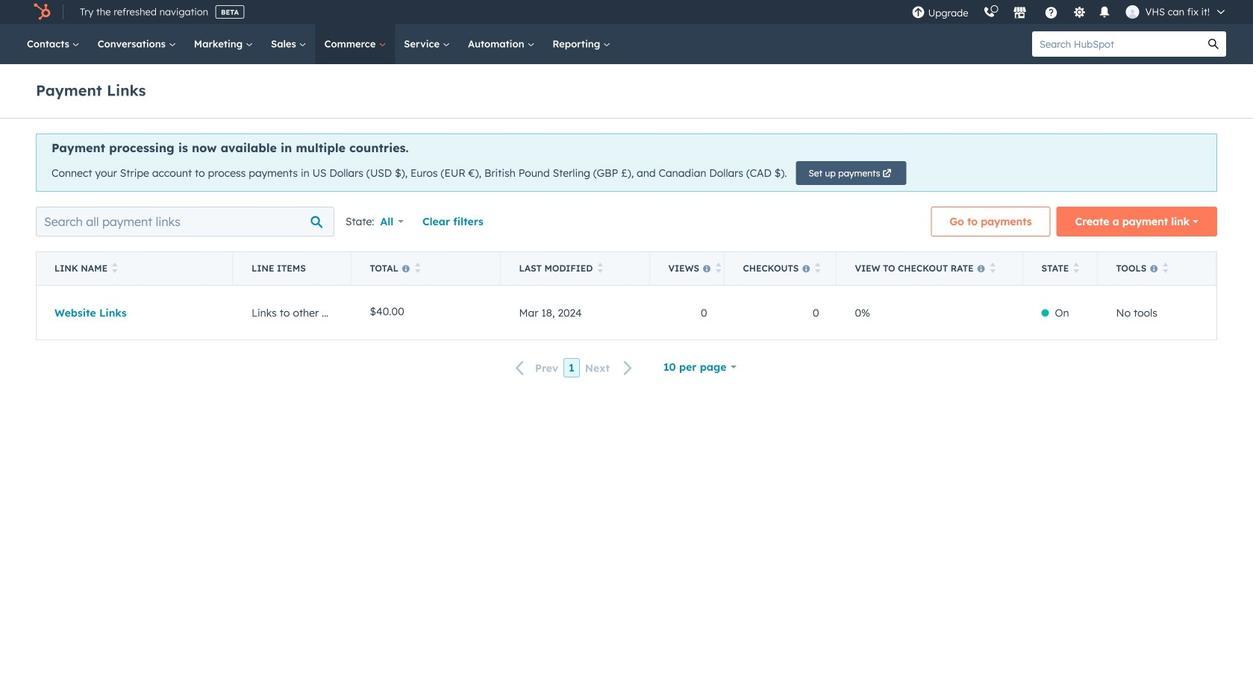 Task type: locate. For each thing, give the bounding box(es) containing it.
column header
[[234, 252, 352, 285]]

press to sort. element
[[112, 263, 118, 275], [415, 263, 421, 275], [598, 263, 603, 275], [716, 263, 722, 275], [816, 263, 821, 275], [991, 263, 996, 275], [1074, 263, 1080, 275], [1164, 263, 1169, 275]]

1 press to sort. image from the left
[[415, 263, 421, 273]]

6 press to sort. image from the left
[[1164, 263, 1169, 273]]

terry turtle image
[[1126, 5, 1140, 19]]

5 press to sort. element from the left
[[816, 263, 821, 275]]

3 press to sort. element from the left
[[598, 263, 603, 275]]

pagination navigation
[[507, 358, 642, 378]]

2 press to sort. image from the left
[[598, 263, 603, 273]]

0 horizontal spatial press to sort. image
[[112, 263, 118, 273]]

3 press to sort. image from the left
[[816, 263, 821, 273]]

press to sort. image for sixth press to sort. 'element' from left
[[991, 263, 996, 273]]

press to sort. image for fifth press to sort. 'element' from right
[[716, 263, 722, 273]]

4 press to sort. element from the left
[[716, 263, 722, 275]]

marketplaces image
[[1014, 7, 1027, 20]]

1 press to sort. image from the left
[[112, 263, 118, 273]]

press to sort. image for seventh press to sort. 'element' from the left
[[1074, 263, 1080, 273]]

1 horizontal spatial press to sort. image
[[598, 263, 603, 273]]

5 press to sort. image from the left
[[1074, 263, 1080, 273]]

Search search field
[[36, 207, 335, 237]]

press to sort. image
[[112, 263, 118, 273], [598, 263, 603, 273]]

2 press to sort. image from the left
[[716, 263, 722, 273]]

4 press to sort. image from the left
[[991, 263, 996, 273]]

press to sort. image
[[415, 263, 421, 273], [716, 263, 722, 273], [816, 263, 821, 273], [991, 263, 996, 273], [1074, 263, 1080, 273], [1164, 263, 1169, 273]]

1 press to sort. element from the left
[[112, 263, 118, 275]]

menu
[[905, 0, 1236, 24]]



Task type: vqa. For each thing, say whether or not it's contained in the screenshot.
Chatting from:
no



Task type: describe. For each thing, give the bounding box(es) containing it.
press to sort. image for third press to sort. 'element' from the left
[[598, 263, 603, 273]]

press to sort. image for first press to sort. 'element' from the left
[[112, 263, 118, 273]]

press to sort. image for first press to sort. 'element' from right
[[1164, 263, 1169, 273]]

7 press to sort. element from the left
[[1074, 263, 1080, 275]]

8 press to sort. element from the left
[[1164, 263, 1169, 275]]

6 press to sort. element from the left
[[991, 263, 996, 275]]

press to sort. image for fifth press to sort. 'element'
[[816, 263, 821, 273]]

press to sort. image for 7th press to sort. 'element' from right
[[415, 263, 421, 273]]

Search HubSpot search field
[[1033, 31, 1201, 57]]

2 press to sort. element from the left
[[415, 263, 421, 275]]



